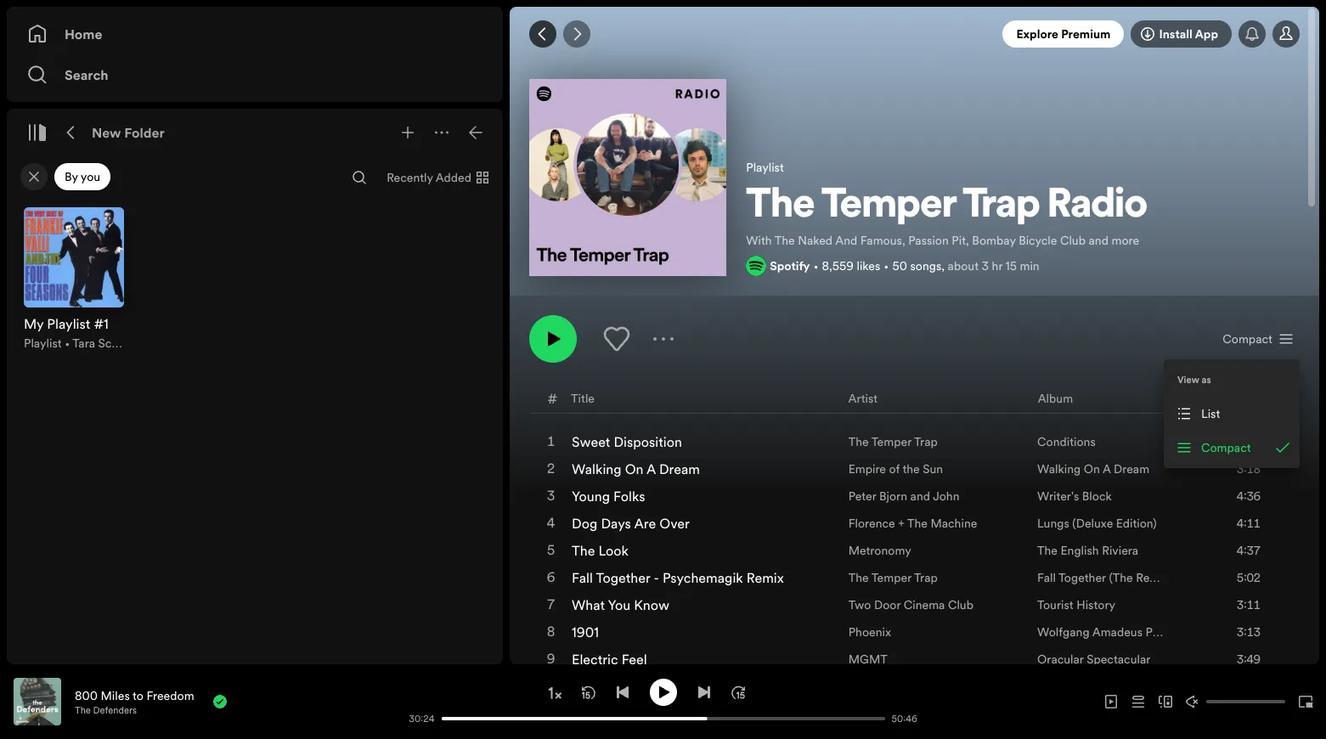 Task type: vqa. For each thing, say whether or not it's contained in the screenshot.
the bottommost Temper
yes



Task type: describe. For each thing, give the bounding box(es) containing it.
two
[[849, 597, 871, 614]]

the look
[[572, 541, 629, 560]]

clear filters image
[[27, 170, 41, 184]]

phoenix link
[[849, 624, 892, 641]]

now playing view image
[[40, 686, 54, 699]]

now playing: 800 miles to freedom by the defenders footer
[[14, 678, 401, 726]]

8,559 likes
[[822, 257, 881, 274]]

with
[[746, 232, 772, 249]]

0 horizontal spatial a
[[647, 460, 656, 479]]

conditions
[[1038, 434, 1096, 451]]

home
[[65, 25, 102, 43]]

naked
[[798, 232, 833, 249]]

new
[[92, 123, 121, 142]]

empire
[[849, 461, 886, 478]]

florence
[[849, 515, 896, 532]]

oracular
[[1038, 651, 1084, 668]]

0 vertical spatial compact
[[1223, 331, 1273, 348]]

player controls element
[[264, 679, 926, 725]]

spotify
[[770, 257, 810, 274]]

bombay
[[972, 232, 1016, 249]]

oracular spectacular
[[1038, 651, 1151, 668]]

800
[[75, 687, 98, 704]]

min
[[1020, 257, 1040, 274]]

explore
[[1017, 25, 1059, 42]]

change speed image
[[546, 685, 563, 702]]

likes
[[857, 257, 881, 274]]

sun
[[923, 461, 943, 478]]

•
[[65, 335, 70, 352]]

0 horizontal spatial walking on a dream
[[572, 460, 700, 479]]

dog days are over
[[572, 514, 690, 533]]

the look link
[[572, 541, 629, 560]]

Compact button
[[1216, 326, 1300, 353]]

temper for fall together - psychemagik remix
[[872, 569, 912, 586]]

skip forward 15 seconds image
[[731, 685, 745, 699]]

the right the with
[[775, 232, 795, 249]]

0 horizontal spatial on
[[625, 460, 644, 479]]

lungs
[[1038, 515, 1070, 532]]

0 horizontal spatial walking
[[572, 460, 622, 479]]

disposition
[[614, 433, 682, 451]]

metronomy link
[[849, 542, 912, 559]]

the right +
[[908, 515, 928, 532]]

feel
[[622, 650, 647, 669]]

english
[[1061, 542, 1099, 559]]

3:49
[[1237, 651, 1261, 668]]

playlist for playlist •
[[24, 335, 62, 352]]

block
[[1083, 488, 1112, 505]]

main element
[[7, 7, 503, 665]]

view as
[[1178, 374, 1212, 386]]

the temper trap link for sweet disposition
[[849, 434, 938, 451]]

more
[[1112, 232, 1140, 249]]

playlist for playlist
[[746, 159, 784, 176]]

days
[[601, 514, 631, 533]]

riviera
[[1102, 542, 1139, 559]]

the down lungs
[[1038, 542, 1058, 559]]

go back image
[[536, 27, 550, 41]]

By you checkbox
[[54, 163, 111, 190]]

app
[[1195, 25, 1219, 42]]

+
[[899, 515, 905, 532]]

recently added
[[387, 169, 472, 186]]

folder
[[124, 123, 165, 142]]

tourist history link
[[1038, 597, 1116, 614]]

1 horizontal spatial dream
[[1114, 461, 1150, 478]]

together
[[596, 569, 650, 587]]

the
[[903, 461, 920, 478]]

dog days are over link
[[572, 514, 690, 533]]

15
[[1006, 257, 1017, 274]]

two door cinema club link
[[849, 597, 974, 614]]

,
[[942, 257, 945, 274]]

trap for sweet disposition
[[915, 434, 938, 451]]

and inside the temper trap radio grid
[[911, 488, 931, 505]]

empire of the sun link
[[849, 461, 943, 478]]

florence + the machine
[[849, 515, 978, 532]]

and
[[836, 232, 858, 249]]

sweet
[[572, 433, 610, 451]]

1 horizontal spatial on
[[1084, 461, 1100, 478]]

lungs (deluxe edition) link
[[1038, 515, 1157, 532]]

tourist history
[[1038, 597, 1116, 614]]

install app
[[1159, 25, 1219, 42]]

metronomy
[[849, 542, 912, 559]]

bicycle
[[1019, 232, 1058, 249]]

50
[[893, 257, 908, 274]]

bjorn
[[880, 488, 908, 505]]

famous,
[[861, 232, 906, 249]]

as
[[1202, 374, 1212, 386]]

4:36
[[1237, 488, 1261, 505]]

the temper trap for fall together - psychemagik remix
[[849, 569, 938, 586]]

electric
[[572, 650, 618, 669]]

spectacular
[[1087, 651, 1151, 668]]

psychemagik
[[663, 569, 743, 587]]

you
[[81, 168, 100, 185]]

30:24
[[409, 713, 435, 725]]

mgmt link
[[849, 651, 888, 668]]

volume off image
[[1186, 695, 1200, 709]]

temper for sweet disposition
[[872, 434, 912, 451]]

3:13
[[1237, 624, 1261, 641]]

freedom
[[147, 687, 194, 704]]

the temper trap radio image
[[530, 79, 727, 276]]

what
[[572, 596, 605, 615]]

#
[[548, 389, 558, 407]]

electric feel link
[[572, 650, 647, 669]]

folks
[[614, 487, 645, 506]]

search
[[65, 65, 108, 84]]

compact inside menu
[[1202, 439, 1251, 456]]

club inside the temper trap radio with the naked and famous, passion pit, bombay bicycle club and more
[[1061, 232, 1086, 249]]

writer's block
[[1038, 488, 1112, 505]]

machine
[[931, 515, 978, 532]]

to
[[133, 687, 144, 704]]

# column header
[[548, 383, 558, 413]]

the defenders link
[[75, 704, 137, 717]]

Recently Added, Grid view field
[[373, 164, 500, 191]]

skip back 15 seconds image
[[582, 685, 595, 699]]

# row
[[530, 383, 1299, 414]]



Task type: locate. For each thing, give the bounding box(es) containing it.
spotify link
[[770, 257, 810, 274]]

next image
[[697, 685, 711, 699]]

recently
[[387, 169, 433, 186]]

connect to a device image
[[1159, 695, 1173, 709]]

two door cinema club
[[849, 597, 974, 614]]

0 horizontal spatial walking on a dream link
[[572, 460, 700, 479]]

1 the temper trap link from the top
[[849, 434, 938, 451]]

temper up door
[[872, 569, 912, 586]]

50 songs , about 3 hr 15 min
[[893, 257, 1040, 274]]

home link
[[27, 17, 483, 51]]

history
[[1077, 597, 1116, 614]]

0 vertical spatial the temper trap link
[[849, 434, 938, 451]]

on up folks
[[625, 460, 644, 479]]

fall together - psychemagik remix
[[572, 569, 784, 587]]

1 vertical spatial club
[[948, 597, 974, 614]]

and left john
[[911, 488, 931, 505]]

playlist •
[[24, 335, 73, 352]]

3:18 cell
[[1198, 456, 1285, 483]]

view
[[1178, 374, 1200, 386]]

group
[[14, 197, 134, 362]]

fall together - psychemagik remix link
[[572, 569, 784, 587]]

club right cinema
[[948, 597, 974, 614]]

play image
[[656, 685, 670, 699]]

trap for fall together - psychemagik remix
[[915, 569, 938, 586]]

the up the empire
[[849, 434, 869, 451]]

1 horizontal spatial walking on a dream link
[[1038, 461, 1150, 478]]

list
[[1202, 405, 1221, 422]]

0 vertical spatial and
[[1089, 232, 1109, 249]]

menu
[[1164, 359, 1300, 468]]

album
[[1038, 390, 1073, 407]]

young folks
[[572, 487, 645, 506]]

the temper trap up of at the bottom of the page
[[849, 434, 938, 451]]

playlist
[[746, 159, 784, 176], [24, 335, 62, 352]]

walking on a dream up folks
[[572, 460, 700, 479]]

the english riviera
[[1038, 542, 1139, 559]]

0 vertical spatial the temper trap
[[849, 434, 938, 451]]

hr
[[992, 257, 1003, 274]]

premium
[[1062, 25, 1111, 42]]

electric feel
[[572, 650, 647, 669]]

peter bjorn and john
[[849, 488, 960, 505]]

trap up bombay
[[963, 186, 1041, 227]]

0 horizontal spatial and
[[911, 488, 931, 505]]

the temper trap link up of at the bottom of the page
[[849, 434, 938, 451]]

the up fall
[[572, 541, 595, 560]]

club right bicycle
[[1061, 232, 1086, 249]]

compact up list button
[[1223, 331, 1273, 348]]

1 vertical spatial trap
[[915, 434, 938, 451]]

mgmt
[[849, 651, 888, 668]]

compact up 3:18
[[1202, 439, 1251, 456]]

by
[[65, 168, 78, 185]]

walking on a dream
[[572, 460, 700, 479], [1038, 461, 1150, 478]]

the temper trap link
[[849, 434, 938, 451], [849, 569, 938, 586]]

4:11
[[1237, 515, 1261, 532]]

trap up cinema
[[915, 569, 938, 586]]

and
[[1089, 232, 1109, 249], [911, 488, 931, 505]]

door
[[874, 597, 901, 614]]

1 vertical spatial temper
[[872, 434, 912, 451]]

dream
[[659, 460, 700, 479], [1114, 461, 1150, 478]]

1901
[[572, 623, 599, 642]]

passion
[[909, 232, 949, 249]]

1 vertical spatial playlist
[[24, 335, 62, 352]]

1 horizontal spatial playlist
[[746, 159, 784, 176]]

the temper trap radio grid
[[511, 382, 1319, 739]]

0 vertical spatial temper
[[822, 186, 957, 227]]

1 vertical spatial the temper trap
[[849, 569, 938, 586]]

800 miles to freedom link
[[75, 687, 194, 704]]

on
[[625, 460, 644, 479], [1084, 461, 1100, 478]]

empire of the sun
[[849, 461, 943, 478]]

0 horizontal spatial dream
[[659, 460, 700, 479]]

the temper trap
[[849, 434, 938, 451], [849, 569, 938, 586]]

3:50
[[1237, 434, 1261, 451]]

install
[[1159, 25, 1193, 42]]

walking on a dream link up block
[[1038, 461, 1150, 478]]

(deluxe
[[1073, 515, 1114, 532]]

john
[[933, 488, 960, 505]]

1 horizontal spatial walking on a dream
[[1038, 461, 1150, 478]]

playlist left •
[[24, 335, 62, 352]]

and inside the temper trap radio with the naked and famous, passion pit, bombay bicycle club and more
[[1089, 232, 1109, 249]]

go forward image
[[570, 27, 584, 41]]

2 vertical spatial temper
[[872, 569, 912, 586]]

1 horizontal spatial club
[[1061, 232, 1086, 249]]

search in your library image
[[353, 171, 366, 184]]

what you know link
[[572, 596, 670, 615]]

walking on a dream link
[[572, 460, 700, 479], [1038, 461, 1150, 478]]

a
[[647, 460, 656, 479], [1103, 461, 1111, 478]]

the temper trap up door
[[849, 569, 938, 586]]

3:11
[[1237, 597, 1261, 614]]

writer's block link
[[1038, 488, 1112, 505]]

1 the temper trap from the top
[[849, 434, 938, 451]]

walking down 'sweet'
[[572, 460, 622, 479]]

what you know
[[572, 596, 670, 615]]

3:49 cell
[[1198, 646, 1285, 673]]

3:18
[[1237, 461, 1261, 478]]

peter
[[849, 488, 877, 505]]

1 horizontal spatial a
[[1103, 461, 1111, 478]]

3:50 cell
[[1198, 428, 1285, 456]]

new folder
[[92, 123, 165, 142]]

what's new image
[[1246, 27, 1259, 41]]

the inside 800 miles to freedom the defenders
[[75, 704, 91, 717]]

dream up edition) on the right of the page
[[1114, 461, 1150, 478]]

top bar and user menu element
[[510, 7, 1320, 61]]

a up block
[[1103, 461, 1111, 478]]

the temper trap link up door
[[849, 569, 938, 586]]

menu containing list
[[1164, 359, 1300, 468]]

songs
[[911, 257, 942, 274]]

trap
[[963, 186, 1041, 227], [915, 434, 938, 451], [915, 569, 938, 586]]

800 miles to freedom the defenders
[[75, 687, 194, 717]]

0 vertical spatial trap
[[963, 186, 1041, 227]]

walking on a dream up block
[[1038, 461, 1150, 478]]

1 horizontal spatial walking
[[1038, 461, 1081, 478]]

1901 link
[[572, 623, 599, 642]]

lungs (deluxe edition)
[[1038, 515, 1157, 532]]

the temper trap link for fall together - psychemagik remix
[[849, 569, 938, 586]]

tourist
[[1038, 597, 1074, 614]]

list button
[[1168, 397, 1297, 431]]

50:46
[[892, 713, 918, 725]]

about
[[948, 257, 979, 274]]

trap inside the temper trap radio with the naked and famous, passion pit, bombay bicycle club and more
[[963, 186, 1041, 227]]

the up two
[[849, 569, 869, 586]]

on up block
[[1084, 461, 1100, 478]]

previous image
[[616, 685, 629, 699]]

dream down 'disposition' at the bottom of page
[[659, 460, 700, 479]]

5:02
[[1237, 569, 1261, 586]]

2 vertical spatial trap
[[915, 569, 938, 586]]

spotify image
[[746, 256, 767, 276]]

edition)
[[1117, 515, 1157, 532]]

None search field
[[346, 164, 373, 191]]

playlist up the with
[[746, 159, 784, 176]]

temper up famous, at top right
[[822, 186, 957, 227]]

by you
[[65, 168, 100, 185]]

title
[[571, 390, 595, 407]]

walking up writer's
[[1038, 461, 1081, 478]]

1 vertical spatial compact
[[1202, 439, 1251, 456]]

the up the with
[[746, 186, 815, 227]]

2 the temper trap from the top
[[849, 569, 938, 586]]

search link
[[27, 58, 483, 92]]

a down 'disposition' at the bottom of page
[[647, 460, 656, 479]]

the temper trap radio with the naked and famous, passion pit, bombay bicycle club and more
[[746, 186, 1148, 249]]

1 horizontal spatial and
[[1089, 232, 1109, 249]]

1 vertical spatial and
[[911, 488, 931, 505]]

0 vertical spatial club
[[1061, 232, 1086, 249]]

look
[[599, 541, 629, 560]]

fall
[[572, 569, 593, 587]]

trap up sun
[[915, 434, 938, 451]]

0 horizontal spatial club
[[948, 597, 974, 614]]

2 the temper trap link from the top
[[849, 569, 938, 586]]

explore premium button
[[1003, 20, 1125, 48]]

walking on a dream link up folks
[[572, 460, 700, 479]]

group containing playlist
[[14, 197, 134, 362]]

group inside main element
[[14, 197, 134, 362]]

explore premium
[[1017, 25, 1111, 42]]

temper inside the temper trap radio with the naked and famous, passion pit, bombay bicycle club and more
[[822, 186, 957, 227]]

club inside the temper trap radio grid
[[948, 597, 974, 614]]

you
[[608, 596, 631, 615]]

young folks link
[[572, 487, 645, 506]]

1 vertical spatial the temper trap link
[[849, 569, 938, 586]]

none search field inside main element
[[346, 164, 373, 191]]

and left the more
[[1089, 232, 1109, 249]]

the left "defenders"
[[75, 704, 91, 717]]

0 vertical spatial playlist
[[746, 159, 784, 176]]

0 horizontal spatial playlist
[[24, 335, 62, 352]]

playlist inside main element
[[24, 335, 62, 352]]

temper
[[822, 186, 957, 227], [872, 434, 912, 451], [872, 569, 912, 586]]

temper up of at the bottom of the page
[[872, 434, 912, 451]]

the temper trap for sweet disposition
[[849, 434, 938, 451]]



